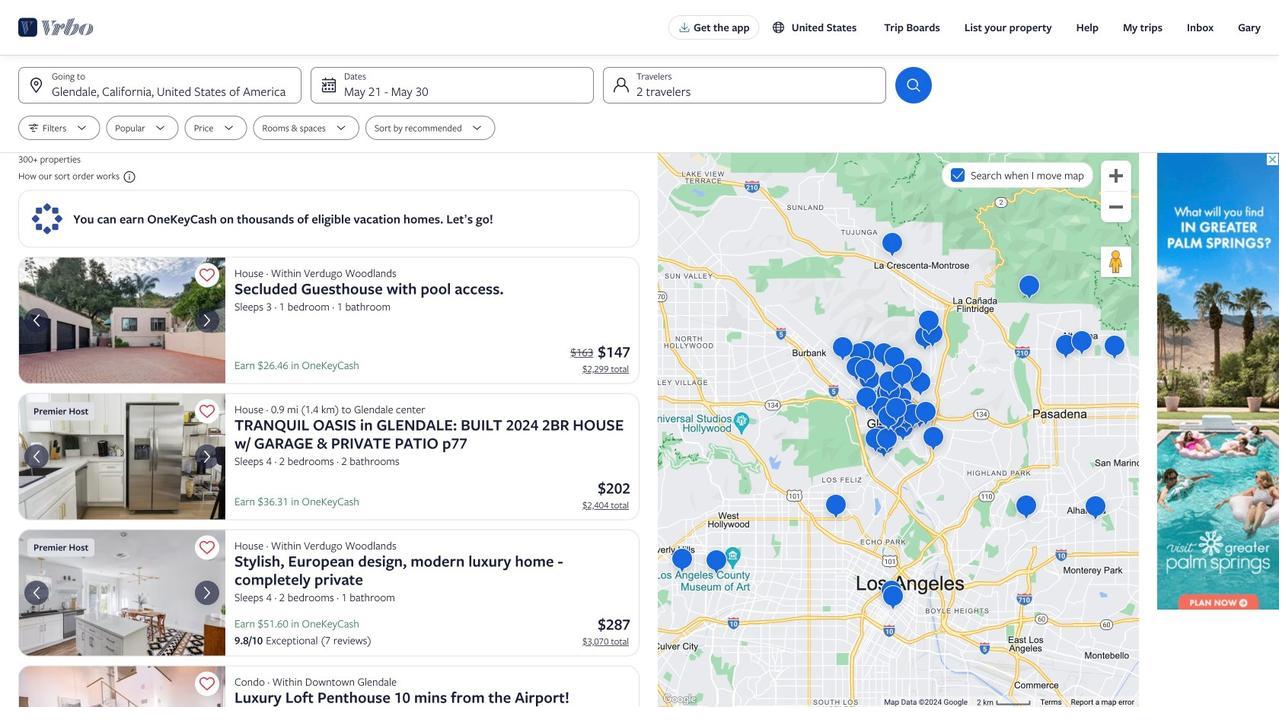 Task type: vqa. For each thing, say whether or not it's contained in the screenshot.
12 in the April 2024 element
no



Task type: locate. For each thing, give the bounding box(es) containing it.
show next image for secluded guesthouse with pool access. image
[[198, 311, 216, 330]]

private kitchen image
[[18, 530, 225, 657], [18, 666, 225, 707]]

download the app button image
[[678, 21, 691, 34]]

0 vertical spatial private kitchen image
[[18, 530, 225, 657]]

2 private kitchen image from the top
[[18, 666, 225, 707]]

show previous image for stylish, european design, modern luxury home - completely private image
[[27, 584, 46, 602]]

1 vertical spatial private kitchen image
[[18, 666, 225, 707]]

show previous image for tranquil oasis in glendale: built 2024 2br house w/ garage & private patio p77 image
[[27, 448, 46, 466]]

small image
[[772, 21, 786, 34], [120, 170, 136, 184]]

vrbo logo image
[[18, 15, 94, 40]]

0 horizontal spatial small image
[[120, 170, 136, 184]]

1 horizontal spatial small image
[[772, 21, 786, 34]]

kitchen -- view 3d virtual tour of the property here: https://tinyurl.com/bdf7bjhe image
[[18, 393, 225, 520]]



Task type: describe. For each thing, give the bounding box(es) containing it.
exterior image
[[18, 257, 225, 384]]

one key blue tier image
[[30, 202, 64, 236]]

0 vertical spatial small image
[[772, 21, 786, 34]]

show next image for stylish, european design, modern luxury home - completely private image
[[198, 584, 216, 602]]

map region
[[658, 153, 1139, 707]]

show next image for tranquil oasis in glendale: built 2024 2br house w/ garage & private patio p77 image
[[198, 448, 216, 466]]

google image
[[662, 692, 698, 707]]

1 vertical spatial small image
[[120, 170, 136, 184]]

search image
[[905, 76, 923, 94]]

1 private kitchen image from the top
[[18, 530, 225, 657]]

show previous image for secluded guesthouse with pool access. image
[[27, 311, 46, 330]]



